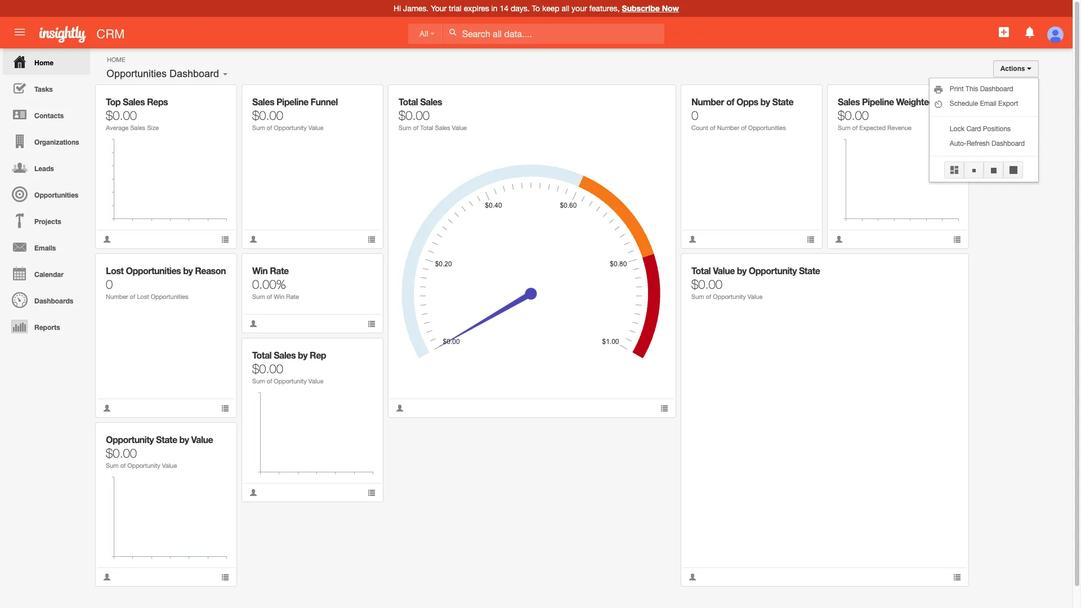 Task type: vqa. For each thing, say whether or not it's contained in the screenshot.
Type inside the row
no



Task type: describe. For each thing, give the bounding box(es) containing it.
tasks link
[[3, 75, 90, 101]]

total sales $0.00 sum of total sales value
[[399, 96, 467, 131]]

0 horizontal spatial home
[[34, 59, 54, 67]]

value inside total sales $0.00 sum of total sales value
[[452, 125, 467, 131]]

card
[[967, 125, 982, 133]]

total sales link
[[399, 96, 442, 107]]

your
[[431, 4, 447, 13]]

lock card positions
[[951, 125, 1012, 133]]

emails
[[34, 244, 56, 252]]

james.
[[404, 4, 429, 13]]

top sales reps link
[[106, 96, 168, 107]]

sales inside sales pipeline weighted $0.00 sum of expected revenue
[[839, 96, 861, 107]]

features,
[[590, 4, 620, 13]]

notifications image
[[1024, 25, 1037, 39]]

0.00%
[[252, 277, 286, 292]]

1 vertical spatial win
[[274, 294, 285, 300]]

0 vertical spatial lost
[[106, 265, 124, 276]]

hi
[[394, 4, 401, 13]]

projects link
[[3, 207, 90, 234]]

funnel
[[311, 96, 338, 107]]

this
[[967, 85, 979, 93]]

pipeline for funnel
[[277, 96, 309, 107]]

by for total sales by rep
[[298, 350, 308, 361]]

by for lost opportunities by reason
[[183, 265, 193, 276]]

emails link
[[3, 234, 90, 260]]

win rate 0.00% sum of win rate
[[252, 265, 299, 300]]

dashboards link
[[3, 287, 90, 313]]

crm
[[97, 27, 125, 41]]

print
[[951, 85, 965, 93]]

$0.00 inside total sales $0.00 sum of total sales value
[[399, 108, 430, 123]]

user image for sum
[[396, 405, 404, 413]]

of inside opportunity state by value $0.00 sum of opportunity value
[[120, 463, 126, 469]]

average
[[106, 125, 129, 131]]

number of opps by state link
[[692, 96, 794, 107]]

print this dashboard
[[951, 85, 1014, 93]]

wrench image for rep
[[360, 347, 368, 354]]

dashboard for auto-refresh dashboard
[[992, 140, 1026, 148]]

by inside number of opps by state 0 count of number of opportunities
[[761, 96, 771, 107]]

state for $0.00
[[800, 265, 821, 276]]

list image for $0.00
[[661, 405, 669, 413]]

value inside total sales by rep $0.00 sum of opportunity value
[[309, 378, 324, 385]]

user image for value
[[103, 574, 111, 582]]

1 vertical spatial number
[[718, 125, 740, 131]]

organizations link
[[3, 128, 90, 154]]

reason
[[195, 265, 226, 276]]

leads link
[[3, 154, 90, 181]]

pipeline for weighted
[[863, 96, 895, 107]]

top sales reps $0.00 average sales size
[[106, 96, 168, 131]]

number of opps by state 0 count of number of opportunities
[[692, 96, 794, 131]]

weighted
[[897, 96, 935, 107]]

dashboards
[[34, 297, 73, 305]]

top
[[106, 96, 121, 107]]

sum inside total sales $0.00 sum of total sales value
[[399, 125, 412, 131]]

lost opportunities by reason link
[[106, 265, 226, 276]]

sales pipeline weighted $0.00 sum of expected revenue
[[839, 96, 935, 131]]

list image for $0.00
[[954, 574, 962, 582]]

lock
[[951, 125, 965, 133]]

$0.00 inside top sales reps $0.00 average sales size
[[106, 108, 137, 123]]

list image for weighted
[[954, 236, 962, 243]]

all
[[420, 29, 429, 38]]

rep
[[310, 350, 326, 361]]

user image for sales pipeline funnel
[[250, 236, 258, 243]]

white image
[[449, 28, 457, 36]]

contacts
[[34, 112, 64, 120]]

Search all data.... text field
[[443, 24, 665, 44]]

of inside win rate 0.00% sum of win rate
[[267, 294, 272, 300]]

value inside sales pipeline funnel $0.00 sum of opportunity value
[[309, 125, 324, 131]]

leads
[[34, 165, 54, 173]]

dashboard for print this dashboard
[[981, 85, 1014, 93]]

lost opportunities by reason 0 number of lost opportunities
[[106, 265, 226, 300]]

all
[[562, 4, 570, 13]]

lock card positions button
[[930, 122, 1039, 136]]

of inside total sales by rep $0.00 sum of opportunity value
[[267, 378, 272, 385]]

0 horizontal spatial win
[[252, 265, 268, 276]]

by for opportunity state by value
[[180, 434, 189, 445]]

of inside the lost opportunities by reason 0 number of lost opportunities
[[130, 294, 135, 300]]

contacts link
[[3, 101, 90, 128]]

subscribe
[[622, 3, 660, 13]]

1 vertical spatial rate
[[286, 294, 299, 300]]

export
[[999, 100, 1019, 108]]

actions
[[1001, 65, 1028, 73]]

email
[[981, 100, 997, 108]]

schedule email export link
[[930, 96, 1039, 111]]

total for sum
[[252, 350, 272, 361]]

total sales by rep link
[[252, 350, 326, 361]]

$0.00 inside sales pipeline funnel $0.00 sum of opportunity value
[[252, 108, 283, 123]]

expected
[[860, 125, 886, 131]]

all link
[[409, 24, 443, 44]]

expires
[[464, 4, 490, 13]]

calendar
[[34, 270, 64, 279]]

$0.00 inside sales pipeline weighted $0.00 sum of expected revenue
[[839, 108, 870, 123]]

days.
[[511, 4, 530, 13]]

wrench image for opportunity
[[946, 262, 954, 270]]

opportunity state by value link
[[106, 434, 213, 445]]

reports link
[[3, 313, 90, 340]]

number inside the lost opportunities by reason 0 number of lost opportunities
[[106, 294, 128, 300]]

sum inside total sales by rep $0.00 sum of opportunity value
[[252, 378, 265, 385]]

user image for sales pipeline weighted
[[836, 236, 844, 243]]



Task type: locate. For each thing, give the bounding box(es) containing it.
rate down win rate 'link'
[[286, 294, 299, 300]]

$0.00 inside total sales by rep $0.00 sum of opportunity value
[[252, 362, 283, 376]]

$0.00 down total sales link
[[399, 108, 430, 123]]

user image for total value by opportunity state
[[689, 574, 697, 582]]

list image for sum
[[368, 489, 376, 497]]

0 vertical spatial 0
[[692, 108, 699, 123]]

actions button
[[994, 60, 1040, 77]]

0 inside the lost opportunities by reason 0 number of lost opportunities
[[106, 277, 113, 292]]

0 vertical spatial win
[[252, 265, 268, 276]]

2 vertical spatial dashboard
[[992, 140, 1026, 148]]

sales
[[123, 96, 145, 107], [252, 96, 274, 107], [420, 96, 442, 107], [839, 96, 861, 107], [130, 125, 145, 131], [435, 125, 451, 131], [274, 350, 296, 361]]

sum inside win rate 0.00% sum of win rate
[[252, 294, 265, 300]]

1 horizontal spatial win
[[274, 294, 285, 300]]

1 vertical spatial lost
[[137, 294, 149, 300]]

user image
[[103, 236, 111, 243], [250, 320, 258, 328], [103, 405, 111, 413], [396, 405, 404, 413], [103, 574, 111, 582]]

user image for total sales by rep
[[250, 489, 258, 497]]

of down opportunity state by value link
[[120, 463, 126, 469]]

refresh
[[967, 140, 991, 148]]

of inside 'total value by opportunity state $0.00 sum of opportunity value'
[[706, 294, 712, 300]]

list image for funnel
[[368, 236, 376, 243]]

total for total
[[399, 96, 418, 107]]

sum inside opportunity state by value $0.00 sum of opportunity value
[[106, 463, 119, 469]]

list image for reps
[[221, 236, 229, 243]]

2 vertical spatial state
[[156, 434, 177, 445]]

opportunities dashboard button
[[103, 65, 223, 82]]

keep
[[543, 4, 560, 13]]

0 horizontal spatial state
[[156, 434, 177, 445]]

pipeline up expected
[[863, 96, 895, 107]]

by inside the lost opportunities by reason 0 number of lost opportunities
[[183, 265, 193, 276]]

14
[[500, 4, 509, 13]]

$0.00 inside 'total value by opportunity state $0.00 sum of opportunity value'
[[692, 277, 723, 292]]

1 horizontal spatial pipeline
[[863, 96, 895, 107]]

opportunities
[[107, 68, 167, 79], [749, 125, 787, 131], [34, 191, 78, 199], [126, 265, 181, 276], [151, 294, 189, 300]]

home link
[[3, 48, 90, 75]]

rate
[[270, 265, 289, 276], [286, 294, 299, 300]]

now
[[663, 3, 680, 13]]

0 vertical spatial number
[[692, 96, 725, 107]]

pipeline inside sales pipeline weighted $0.00 sum of expected revenue
[[863, 96, 895, 107]]

home up tasks link
[[34, 59, 54, 67]]

of down sales pipeline funnel link
[[267, 125, 272, 131]]

state inside opportunity state by value $0.00 sum of opportunity value
[[156, 434, 177, 445]]

pipeline
[[277, 96, 309, 107], [863, 96, 895, 107]]

opportunity
[[274, 125, 307, 131], [749, 265, 797, 276], [714, 294, 747, 300], [274, 378, 307, 385], [106, 434, 154, 445], [128, 463, 161, 469]]

by inside 'total value by opportunity state $0.00 sum of opportunity value'
[[738, 265, 747, 276]]

by inside total sales by rep $0.00 sum of opportunity value
[[298, 350, 308, 361]]

total
[[399, 96, 418, 107], [421, 125, 434, 131], [692, 265, 711, 276], [252, 350, 272, 361]]

of left expected
[[853, 125, 858, 131]]

2 pipeline from the left
[[863, 96, 895, 107]]

0 horizontal spatial lost
[[106, 265, 124, 276]]

sales inside total sales by rep $0.00 sum of opportunity value
[[274, 350, 296, 361]]

auto-refresh dashboard button
[[930, 136, 1039, 151]]

1 horizontal spatial lost
[[137, 294, 149, 300]]

by for total value by opportunity state
[[738, 265, 747, 276]]

of down lost opportunities by reason link
[[130, 294, 135, 300]]

dashboard inside print this dashboard "link"
[[981, 85, 1014, 93]]

opportunities link
[[3, 181, 90, 207]]

win down the 0.00%
[[274, 294, 285, 300]]

of right "count"
[[711, 125, 716, 131]]

positions
[[984, 125, 1012, 133]]

0 vertical spatial dashboard
[[170, 68, 219, 79]]

reps
[[147, 96, 168, 107]]

in
[[492, 4, 498, 13]]

opps
[[737, 96, 759, 107]]

sum inside sales pipeline weighted $0.00 sum of expected revenue
[[839, 125, 851, 131]]

state inside 'total value by opportunity state $0.00 sum of opportunity value'
[[800, 265, 821, 276]]

home
[[107, 56, 125, 63], [34, 59, 54, 67]]

$0.00 down total sales by rep "link"
[[252, 362, 283, 376]]

state inside number of opps by state 0 count of number of opportunities
[[773, 96, 794, 107]]

0
[[692, 108, 699, 123], [106, 277, 113, 292]]

1 horizontal spatial 0
[[692, 108, 699, 123]]

of inside total sales $0.00 sum of total sales value
[[413, 125, 419, 131]]

state
[[773, 96, 794, 107], [800, 265, 821, 276], [156, 434, 177, 445]]

$0.00 inside opportunity state by value $0.00 sum of opportunity value
[[106, 446, 137, 461]]

total for $0.00
[[692, 265, 711, 276]]

1 vertical spatial 0
[[106, 277, 113, 292]]

win
[[252, 265, 268, 276], [274, 294, 285, 300]]

1 vertical spatial dashboard
[[981, 85, 1014, 93]]

of down 'number of opps by state' link on the right
[[742, 125, 747, 131]]

dashboard inside the auto-refresh dashboard button
[[992, 140, 1026, 148]]

sales pipeline funnel $0.00 sum of opportunity value
[[252, 96, 338, 131]]

user image for $0.00
[[103, 236, 111, 243]]

opportunity state by value $0.00 sum of opportunity value
[[106, 434, 213, 469]]

list image for by
[[221, 574, 229, 582]]

opportunities dashboard
[[107, 68, 219, 79]]

$0.00 down opportunity state by value link
[[106, 446, 137, 461]]

list image
[[221, 236, 229, 243], [368, 236, 376, 243], [954, 236, 962, 243], [661, 405, 669, 413], [221, 574, 229, 582]]

value
[[309, 125, 324, 131], [452, 125, 467, 131], [714, 265, 735, 276], [748, 294, 763, 300], [309, 378, 324, 385], [191, 434, 213, 445], [162, 463, 177, 469]]

of inside sales pipeline funnel $0.00 sum of opportunity value
[[267, 125, 272, 131]]

0 vertical spatial state
[[773, 96, 794, 107]]

pipeline left funnel on the top of the page
[[277, 96, 309, 107]]

pipeline inside sales pipeline funnel $0.00 sum of opportunity value
[[277, 96, 309, 107]]

size
[[147, 125, 159, 131]]

your
[[572, 4, 588, 13]]

by inside opportunity state by value $0.00 sum of opportunity value
[[180, 434, 189, 445]]

0 inside number of opps by state 0 count of number of opportunities
[[692, 108, 699, 123]]

number up "count"
[[692, 96, 725, 107]]

sum
[[252, 125, 265, 131], [399, 125, 412, 131], [839, 125, 851, 131], [252, 294, 265, 300], [692, 294, 705, 300], [252, 378, 265, 385], [106, 463, 119, 469]]

navigation
[[0, 48, 90, 340]]

opportunities inside button
[[107, 68, 167, 79]]

number down lost opportunities by reason link
[[106, 294, 128, 300]]

win up the 0.00%
[[252, 265, 268, 276]]

wrench image for $0.00
[[360, 93, 368, 101]]

opportunities inside number of opps by state 0 count of number of opportunities
[[749, 125, 787, 131]]

navigation containing home
[[0, 48, 90, 340]]

schedule email export
[[951, 100, 1019, 108]]

0 horizontal spatial 0
[[106, 277, 113, 292]]

0 horizontal spatial pipeline
[[277, 96, 309, 107]]

2 vertical spatial number
[[106, 294, 128, 300]]

subscribe now link
[[622, 3, 680, 13]]

auto-refresh dashboard
[[951, 140, 1026, 148]]

total inside total sales by rep $0.00 sum of opportunity value
[[252, 350, 272, 361]]

$0.00 up average
[[106, 108, 137, 123]]

of down the 0.00%
[[267, 294, 272, 300]]

of
[[727, 96, 735, 107], [267, 125, 272, 131], [413, 125, 419, 131], [711, 125, 716, 131], [742, 125, 747, 131], [853, 125, 858, 131], [130, 294, 135, 300], [267, 294, 272, 300], [706, 294, 712, 300], [267, 378, 272, 385], [120, 463, 126, 469]]

by
[[761, 96, 771, 107], [183, 265, 193, 276], [738, 265, 747, 276], [298, 350, 308, 361], [180, 434, 189, 445]]

schedule
[[951, 100, 979, 108]]

1 pipeline from the left
[[277, 96, 309, 107]]

list image for number
[[221, 405, 229, 413]]

user image for reason
[[103, 405, 111, 413]]

$0.00 down total value by opportunity state link
[[692, 277, 723, 292]]

total value by opportunity state $0.00 sum of opportunity value
[[692, 265, 821, 300]]

user image
[[250, 236, 258, 243], [689, 236, 697, 243], [836, 236, 844, 243], [250, 489, 258, 497], [689, 574, 697, 582]]

of down total sales by rep "link"
[[267, 378, 272, 385]]

wrench image
[[213, 93, 221, 101], [653, 93, 661, 101], [799, 93, 807, 101], [360, 262, 368, 270], [213, 431, 221, 439]]

revenue
[[888, 125, 912, 131]]

calendar link
[[3, 260, 90, 287]]

list image
[[808, 236, 815, 243], [368, 320, 376, 328], [221, 405, 229, 413], [368, 489, 376, 497], [954, 574, 962, 582]]

1 vertical spatial state
[[800, 265, 821, 276]]

print this dashboard link
[[930, 82, 1039, 96]]

opportunities inside opportunities link
[[34, 191, 78, 199]]

home down the crm
[[107, 56, 125, 63]]

number right "count"
[[718, 125, 740, 131]]

of down total sales link
[[413, 125, 419, 131]]

total inside 'total value by opportunity state $0.00 sum of opportunity value'
[[692, 265, 711, 276]]

state for 0
[[773, 96, 794, 107]]

rate up the 0.00%
[[270, 265, 289, 276]]

1 horizontal spatial home
[[107, 56, 125, 63]]

sales pipeline weighted link
[[839, 96, 935, 107]]

of left opps
[[727, 96, 735, 107]]

total sales by rep $0.00 sum of opportunity value
[[252, 350, 326, 385]]

total value by opportunity state link
[[692, 265, 821, 276]]

opportunity inside sales pipeline funnel $0.00 sum of opportunity value
[[274, 125, 307, 131]]

to
[[532, 4, 540, 13]]

sales pipeline funnel link
[[252, 96, 338, 107]]

projects
[[34, 218, 61, 226]]

tasks
[[34, 85, 53, 94]]

of down total value by opportunity state link
[[706, 294, 712, 300]]

hi james. your trial expires in 14 days. to keep all your features, subscribe now
[[394, 3, 680, 13]]

$0.00 down sales pipeline funnel link
[[252, 108, 283, 123]]

auto-
[[951, 140, 967, 148]]

dashboard
[[170, 68, 219, 79], [981, 85, 1014, 93], [992, 140, 1026, 148]]

trial
[[449, 4, 462, 13]]

1 horizontal spatial state
[[773, 96, 794, 107]]

sales inside sales pipeline funnel $0.00 sum of opportunity value
[[252, 96, 274, 107]]

win rate link
[[252, 265, 289, 276]]

2 horizontal spatial state
[[800, 265, 821, 276]]

0 vertical spatial rate
[[270, 265, 289, 276]]

sum inside 'total value by opportunity state $0.00 sum of opportunity value'
[[692, 294, 705, 300]]

count
[[692, 125, 709, 131]]

reports
[[34, 323, 60, 332]]

of inside sales pipeline weighted $0.00 sum of expected revenue
[[853, 125, 858, 131]]

organizations
[[34, 138, 79, 147]]

dashboard inside the opportunities dashboard button
[[170, 68, 219, 79]]

$0.00
[[106, 108, 137, 123], [252, 108, 283, 123], [399, 108, 430, 123], [839, 108, 870, 123], [692, 277, 723, 292], [252, 362, 283, 376], [106, 446, 137, 461]]

$0.00 up expected
[[839, 108, 870, 123]]

sum inside sales pipeline funnel $0.00 sum of opportunity value
[[252, 125, 265, 131]]

wrench image
[[360, 93, 368, 101], [213, 262, 221, 270], [946, 262, 954, 270], [360, 347, 368, 354]]

opportunity inside total sales by rep $0.00 sum of opportunity value
[[274, 378, 307, 385]]



